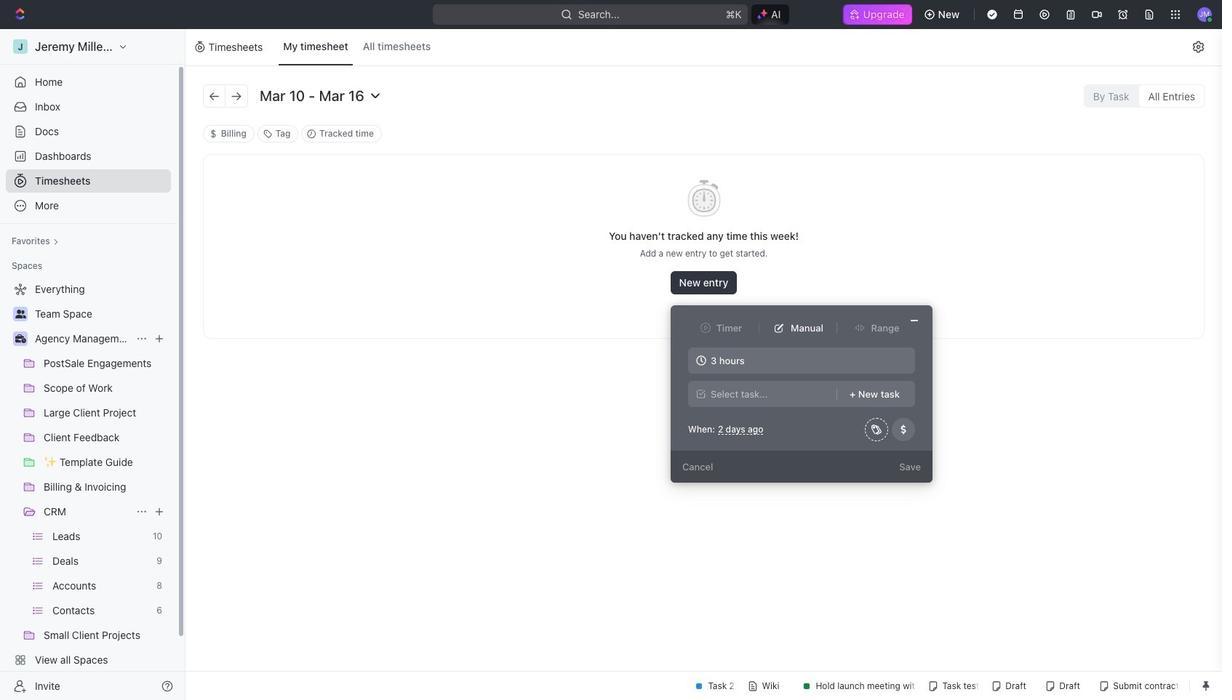 Task type: vqa. For each thing, say whether or not it's contained in the screenshot.
tree
yes



Task type: locate. For each thing, give the bounding box(es) containing it.
tree
[[6, 278, 171, 697]]

tree inside sidebar navigation
[[6, 278, 171, 697]]

Enter time e.g. 3 hours 20 mins text field
[[688, 348, 915, 374]]

business time image
[[15, 335, 26, 343]]

sidebar navigation
[[0, 29, 186, 701]]



